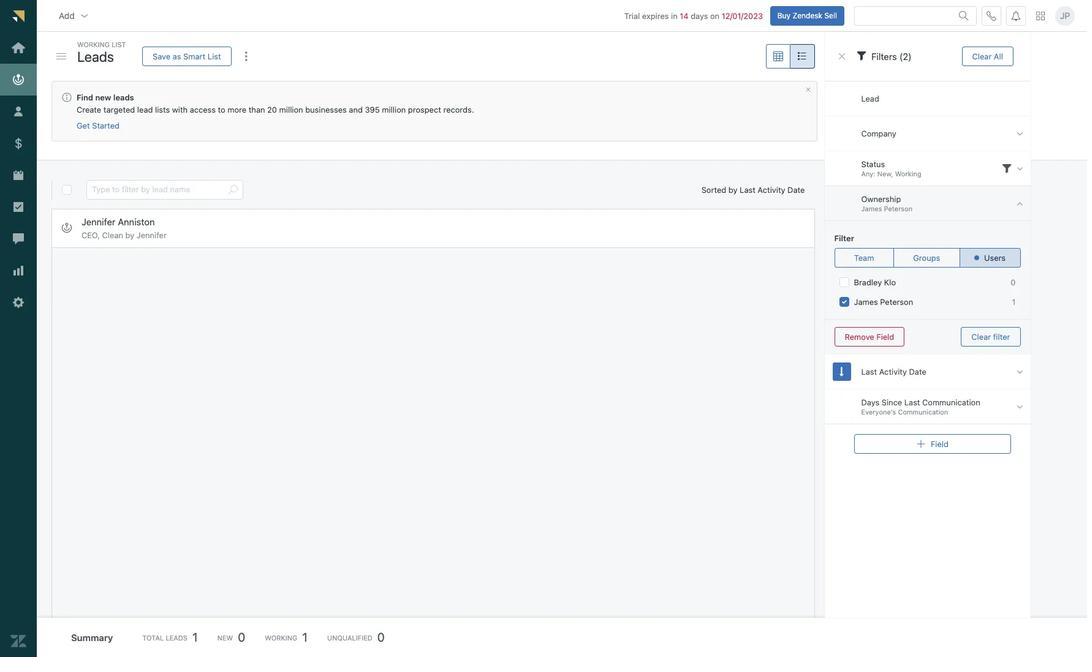Task type: describe. For each thing, give the bounding box(es) containing it.
remove
[[845, 332, 874, 342]]

1 horizontal spatial 1
[[302, 631, 308, 645]]

unqualified
[[327, 634, 372, 642]]

status any: new, working
[[861, 159, 922, 178]]

12/01/2023
[[722, 11, 763, 21]]

0 vertical spatial filter fill image
[[856, 51, 866, 61]]

unqualified 0
[[327, 631, 385, 645]]

zendesk
[[793, 11, 822, 20]]

1 vertical spatial communication
[[898, 408, 948, 416]]

prospect
[[408, 105, 441, 115]]

records.
[[443, 105, 474, 115]]

with
[[172, 105, 188, 115]]

days
[[861, 398, 880, 408]]

trial expires in 14 days on 12/01/2023
[[624, 11, 763, 21]]

bradley
[[854, 278, 882, 287]]

than
[[249, 105, 265, 115]]

team
[[854, 253, 874, 263]]

bradley klo
[[854, 278, 896, 287]]

0 vertical spatial communication
[[922, 398, 980, 408]]

working list leads
[[77, 40, 126, 65]]

angle down image
[[1017, 163, 1023, 174]]

handler image
[[56, 53, 66, 59]]

james inside ownership james peterson
[[861, 205, 882, 213]]

jp button
[[1055, 6, 1075, 25]]

all
[[994, 51, 1003, 61]]

working 1
[[265, 631, 308, 645]]

total
[[142, 634, 164, 642]]

1 vertical spatial peterson
[[880, 297, 913, 307]]

clear all button
[[962, 47, 1013, 66]]

anniston
[[118, 216, 155, 227]]

last for since
[[904, 398, 920, 408]]

cancel image
[[837, 51, 847, 61]]

0 vertical spatial jennifer
[[82, 216, 115, 227]]

filter inside button
[[993, 332, 1010, 342]]

access
[[190, 105, 216, 115]]

more
[[228, 105, 246, 115]]

1 vertical spatial filter fill image
[[1002, 164, 1012, 173]]

groups button
[[893, 248, 960, 268]]

0 for new 0
[[238, 631, 245, 645]]

ceo,
[[82, 230, 100, 240]]

info image
[[62, 93, 72, 102]]

2 million from the left
[[382, 105, 406, 115]]

0 horizontal spatial field
[[877, 332, 894, 342]]

field button
[[854, 434, 1011, 454]]

leads inside total leads 1
[[166, 634, 187, 642]]

buy zendesk sell
[[777, 11, 837, 20]]

and
[[349, 105, 363, 115]]

trial
[[624, 11, 640, 21]]

lead
[[137, 105, 153, 115]]

working inside status any: new, working
[[895, 170, 922, 178]]

filters
[[871, 51, 897, 62]]

find new leads create targeted lead lists with access to more than 20 million businesses and 395 million prospect records.
[[77, 93, 474, 115]]

company
[[861, 129, 896, 138]]

clear filter button
[[961, 327, 1021, 347]]

search image
[[959, 11, 969, 21]]

calls image
[[987, 11, 996, 21]]

2 horizontal spatial 0
[[1011, 278, 1016, 287]]

get started link
[[77, 121, 119, 131]]

0 vertical spatial by
[[729, 185, 738, 195]]

everyone's
[[861, 408, 896, 416]]

clear for clear all
[[972, 51, 991, 61]]

lead
[[861, 94, 879, 103]]

leads inside working list leads
[[77, 48, 114, 65]]

buy zendesk sell button
[[770, 6, 844, 25]]

users button
[[959, 248, 1021, 268]]

0 vertical spatial filter
[[834, 233, 854, 243]]

sorted by last activity date
[[702, 185, 805, 195]]

jp
[[1060, 10, 1070, 21]]

started
[[92, 121, 119, 131]]

add button
[[49, 3, 99, 28]]

total leads 1
[[142, 631, 198, 645]]

filters (2)
[[871, 51, 911, 62]]

to
[[218, 105, 225, 115]]

1 horizontal spatial last
[[861, 367, 877, 377]]

(2)
[[899, 51, 911, 62]]

james peterson
[[854, 297, 913, 307]]

as
[[173, 51, 181, 61]]

smart
[[183, 51, 205, 61]]

create
[[77, 105, 101, 115]]

save as smart list button
[[142, 47, 231, 66]]

list inside working list leads
[[112, 40, 126, 48]]

angle up image
[[1017, 198, 1023, 209]]

Type to filter by lead name field
[[92, 181, 223, 199]]

users
[[984, 253, 1006, 263]]

bell image
[[1011, 11, 1021, 21]]

1 angle down image from the top
[[1017, 128, 1023, 139]]

targeted
[[103, 105, 135, 115]]

expires
[[642, 11, 669, 21]]

list inside button
[[208, 51, 221, 61]]

zendesk image
[[10, 634, 26, 650]]



Task type: locate. For each thing, give the bounding box(es) containing it.
remove field
[[845, 332, 894, 342]]

working for 1
[[265, 634, 297, 642]]

leads right handler icon on the left top of page
[[77, 48, 114, 65]]

2 vertical spatial angle down image
[[1017, 402, 1023, 412]]

0 horizontal spatial million
[[279, 105, 303, 115]]

new
[[95, 93, 111, 102]]

last activity date
[[861, 367, 927, 377]]

working inside working 1
[[265, 634, 297, 642]]

1 vertical spatial filter
[[993, 332, 1010, 342]]

0 vertical spatial leads
[[77, 48, 114, 65]]

last right 'sorted' in the top of the page
[[740, 185, 756, 195]]

search image
[[228, 185, 238, 195]]

1 left unqualified
[[302, 631, 308, 645]]

0 horizontal spatial last
[[740, 185, 756, 195]]

0 horizontal spatial date
[[788, 185, 805, 195]]

list
[[112, 40, 126, 48], [208, 51, 221, 61]]

jennifer anniston link
[[82, 216, 155, 228]]

working down chevron down image at the left top of the page
[[77, 40, 110, 48]]

million
[[279, 105, 303, 115], [382, 105, 406, 115]]

1 vertical spatial field
[[931, 439, 949, 449]]

1 left new in the left of the page
[[192, 631, 198, 645]]

0 vertical spatial clear
[[972, 51, 991, 61]]

filter fill image left angle down image
[[1002, 164, 1012, 173]]

filter fill image right cancel image
[[856, 51, 866, 61]]

james down ownership
[[861, 205, 882, 213]]

list up leads on the top
[[112, 40, 126, 48]]

activity
[[758, 185, 785, 195], [879, 367, 907, 377]]

jennifer anniston ceo, clean by jennifer
[[82, 216, 167, 240]]

1 vertical spatial james
[[854, 297, 878, 307]]

get started
[[77, 121, 119, 131]]

1 vertical spatial date
[[909, 367, 927, 377]]

klo
[[884, 278, 896, 287]]

0 vertical spatial date
[[788, 185, 805, 195]]

0 horizontal spatial 0
[[238, 631, 245, 645]]

0 horizontal spatial working
[[77, 40, 110, 48]]

395
[[365, 105, 380, 115]]

last
[[740, 185, 756, 195], [861, 367, 877, 377], [904, 398, 920, 408]]

by down anniston on the top left of the page
[[125, 230, 134, 240]]

by inside jennifer anniston ceo, clean by jennifer
[[125, 230, 134, 240]]

2 horizontal spatial 1
[[1012, 297, 1016, 307]]

0 vertical spatial field
[[877, 332, 894, 342]]

get
[[77, 121, 90, 131]]

leads right total
[[166, 634, 187, 642]]

by
[[729, 185, 738, 195], [125, 230, 134, 240]]

filter
[[834, 233, 854, 243], [993, 332, 1010, 342]]

buy
[[777, 11, 791, 20]]

2 horizontal spatial last
[[904, 398, 920, 408]]

field
[[877, 332, 894, 342], [931, 439, 949, 449]]

peterson inside ownership james peterson
[[884, 205, 913, 213]]

clear for clear filter
[[972, 332, 991, 342]]

14
[[680, 11, 689, 21]]

1 vertical spatial jennifer
[[137, 230, 167, 240]]

0 horizontal spatial by
[[125, 230, 134, 240]]

add image
[[916, 439, 926, 449]]

working right new,
[[895, 170, 922, 178]]

last right the 'long arrow down' image
[[861, 367, 877, 377]]

1 vertical spatial last
[[861, 367, 877, 377]]

zendesk products image
[[1036, 11, 1045, 20]]

0 horizontal spatial 1
[[192, 631, 198, 645]]

1 vertical spatial angle down image
[[1017, 367, 1023, 377]]

0 for unqualified 0
[[377, 631, 385, 645]]

clear all
[[972, 51, 1003, 61]]

peterson down the klo at the right top of page
[[880, 297, 913, 307]]

2 vertical spatial last
[[904, 398, 920, 408]]

overflow vertical fill image
[[241, 51, 251, 61]]

ownership
[[861, 194, 901, 204]]

clean
[[102, 230, 123, 240]]

last right since
[[904, 398, 920, 408]]

0 right new in the left of the page
[[238, 631, 245, 645]]

in
[[671, 11, 678, 21]]

leads
[[77, 48, 114, 65], [166, 634, 187, 642]]

0 vertical spatial activity
[[758, 185, 785, 195]]

million right 20
[[279, 105, 303, 115]]

0 horizontal spatial list
[[112, 40, 126, 48]]

on
[[710, 11, 720, 21]]

0 horizontal spatial filter fill image
[[856, 51, 866, 61]]

last for by
[[740, 185, 756, 195]]

communication up add icon
[[898, 408, 948, 416]]

filter fill image
[[856, 51, 866, 61], [1002, 164, 1012, 173]]

1 horizontal spatial field
[[931, 439, 949, 449]]

since
[[882, 398, 902, 408]]

lists
[[155, 105, 170, 115]]

1 vertical spatial activity
[[879, 367, 907, 377]]

groups
[[913, 253, 940, 263]]

sorted
[[702, 185, 726, 195]]

2 angle down image from the top
[[1017, 367, 1023, 377]]

james
[[861, 205, 882, 213], [854, 297, 878, 307]]

cancel image
[[805, 86, 812, 93]]

long arrow down image
[[840, 367, 844, 377]]

1 horizontal spatial 0
[[377, 631, 385, 645]]

summary
[[71, 632, 113, 643]]

remove field button
[[834, 327, 905, 347]]

team button
[[834, 248, 894, 268]]

chevron down image
[[80, 11, 89, 21]]

2 vertical spatial working
[[265, 634, 297, 642]]

field right add icon
[[931, 439, 949, 449]]

0 vertical spatial james
[[861, 205, 882, 213]]

ownership james peterson
[[861, 194, 913, 213]]

1 horizontal spatial million
[[382, 105, 406, 115]]

field right remove at the bottom of the page
[[877, 332, 894, 342]]

1 horizontal spatial filter fill image
[[1002, 164, 1012, 173]]

0 vertical spatial peterson
[[884, 205, 913, 213]]

jennifer
[[82, 216, 115, 227], [137, 230, 167, 240]]

add
[[59, 10, 75, 21]]

0
[[1011, 278, 1016, 287], [238, 631, 245, 645], [377, 631, 385, 645]]

find
[[77, 93, 93, 102]]

2 horizontal spatial working
[[895, 170, 922, 178]]

communication up field button
[[922, 398, 980, 408]]

save as smart list
[[153, 51, 221, 61]]

list right smart
[[208, 51, 221, 61]]

businesses
[[305, 105, 347, 115]]

1 horizontal spatial leads
[[166, 634, 187, 642]]

clear filter
[[972, 332, 1010, 342]]

1 horizontal spatial list
[[208, 51, 221, 61]]

1 vertical spatial leads
[[166, 634, 187, 642]]

0 vertical spatial list
[[112, 40, 126, 48]]

1 horizontal spatial working
[[265, 634, 297, 642]]

jennifer down anniston on the top left of the page
[[137, 230, 167, 240]]

working inside working list leads
[[77, 40, 110, 48]]

peterson down ownership
[[884, 205, 913, 213]]

1 horizontal spatial jennifer
[[137, 230, 167, 240]]

1 vertical spatial clear
[[972, 332, 991, 342]]

1 horizontal spatial by
[[729, 185, 738, 195]]

days since last communication everyone's communication
[[861, 398, 980, 416]]

activity right 'sorted' in the top of the page
[[758, 185, 785, 195]]

0 horizontal spatial jennifer
[[82, 216, 115, 227]]

peterson
[[884, 205, 913, 213], [880, 297, 913, 307]]

any:
[[861, 170, 876, 178]]

1 million from the left
[[279, 105, 303, 115]]

last inside days since last communication everyone's communication
[[904, 398, 920, 408]]

date
[[788, 185, 805, 195], [909, 367, 927, 377]]

working for leads
[[77, 40, 110, 48]]

0 horizontal spatial leads
[[77, 48, 114, 65]]

status
[[861, 159, 885, 169]]

million right '395'
[[382, 105, 406, 115]]

3 angle down image from the top
[[1017, 402, 1023, 412]]

new
[[217, 634, 233, 642]]

1 horizontal spatial date
[[909, 367, 927, 377]]

1 horizontal spatial filter
[[993, 332, 1010, 342]]

leads
[[113, 93, 134, 102]]

1
[[1012, 297, 1016, 307], [192, 631, 198, 645], [302, 631, 308, 645]]

by right 'sorted' in the top of the page
[[729, 185, 738, 195]]

0 right unqualified
[[377, 631, 385, 645]]

0 horizontal spatial activity
[[758, 185, 785, 195]]

0 vertical spatial angle down image
[[1017, 128, 1023, 139]]

james down bradley
[[854, 297, 878, 307]]

20
[[267, 105, 277, 115]]

0 vertical spatial working
[[77, 40, 110, 48]]

1 horizontal spatial activity
[[879, 367, 907, 377]]

0 horizontal spatial filter
[[834, 233, 854, 243]]

clear
[[972, 51, 991, 61], [972, 332, 991, 342]]

0 down users button
[[1011, 278, 1016, 287]]

sell
[[825, 11, 837, 20]]

activity up since
[[879, 367, 907, 377]]

leads image
[[62, 223, 72, 233]]

save
[[153, 51, 170, 61]]

1 vertical spatial by
[[125, 230, 134, 240]]

0 vertical spatial last
[[740, 185, 756, 195]]

days
[[691, 11, 708, 21]]

new,
[[877, 170, 893, 178]]

jennifer up ceo,
[[82, 216, 115, 227]]

angle down image
[[1017, 128, 1023, 139], [1017, 367, 1023, 377], [1017, 402, 1023, 412]]

1 vertical spatial working
[[895, 170, 922, 178]]

1 vertical spatial list
[[208, 51, 221, 61]]

communication
[[922, 398, 980, 408], [898, 408, 948, 416]]

1 up clear filter button
[[1012, 297, 1016, 307]]

new 0
[[217, 631, 245, 645]]

working right new 0
[[265, 634, 297, 642]]



Task type: vqa. For each thing, say whether or not it's contained in the screenshot.
Upset:
no



